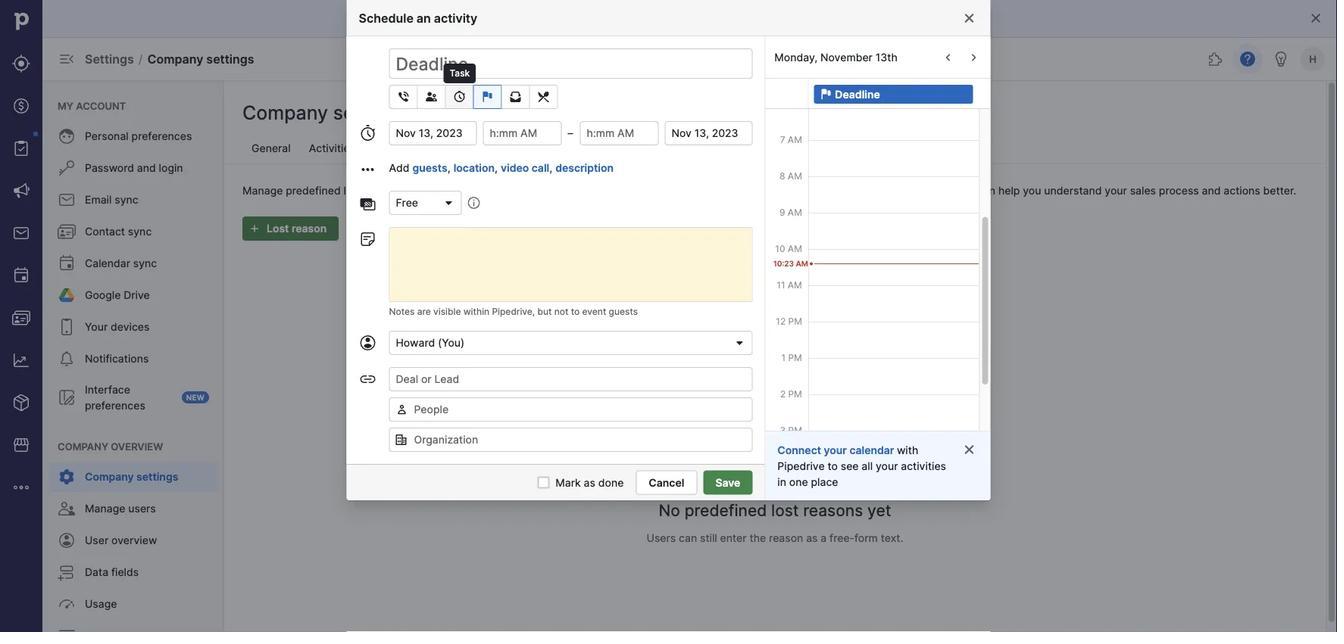 Task type: locate. For each thing, give the bounding box(es) containing it.
1 horizontal spatial a
[[821, 532, 827, 545]]

company settings
[[242, 102, 406, 124], [85, 471, 178, 484]]

am right 10
[[787, 243, 802, 254]]

0 horizontal spatial as
[[527, 184, 539, 197]]

pm right 1
[[788, 352, 802, 363]]

email sync
[[85, 194, 138, 206]]

settings / company settings
[[85, 52, 254, 66]]

10
[[775, 243, 785, 254]]

schedule an activity dialog
[[0, 0, 1337, 633]]

deals image
[[12, 97, 30, 115]]

data fields link
[[48, 558, 218, 588]]

1 vertical spatial predefined
[[685, 501, 767, 520]]

, up lost,
[[549, 162, 552, 175]]

0 vertical spatial none field
[[389, 367, 753, 392]]

reason left "for"
[[869, 184, 903, 197]]

0 vertical spatial settings
[[206, 52, 254, 66]]

to down connect your calendar
[[828, 460, 838, 473]]

0 vertical spatial preferences
[[131, 130, 192, 143]]

color undefined image inside email sync link
[[58, 191, 76, 209]]

guests right event
[[609, 306, 638, 317]]

0 vertical spatial lost
[[446, 142, 468, 155]]

0 horizontal spatial company settings
[[85, 471, 178, 484]]

settings
[[206, 52, 254, 66], [333, 102, 406, 124], [136, 471, 178, 484]]

sync down email sync link
[[128, 225, 152, 238]]

overview down manage users link
[[111, 534, 157, 547]]

1 horizontal spatial users
[[566, 184, 594, 197]]

2 horizontal spatial your
[[1105, 184, 1127, 197]]

pipedrive
[[778, 460, 825, 473]]

0 horizontal spatial can
[[597, 184, 615, 197]]

preferences for interface
[[85, 399, 145, 412]]

company settings up activities
[[242, 102, 406, 124]]

color undefined image left interface at the bottom of the page
[[58, 389, 76, 407]]

0 horizontal spatial deal
[[451, 184, 473, 197]]

0 horizontal spatial to
[[571, 306, 580, 317]]

color undefined image for password and login
[[58, 159, 76, 177]]

h
[[1309, 53, 1317, 65]]

predefined up lost reason
[[286, 184, 341, 197]]

2 vertical spatial settings
[[136, 471, 178, 484]]

text.
[[881, 532, 903, 545]]

better.
[[1263, 184, 1296, 197]]

color primary image
[[1310, 12, 1322, 24], [359, 124, 377, 142], [359, 161, 377, 179], [443, 197, 455, 209], [359, 230, 377, 248], [359, 334, 377, 352], [359, 370, 377, 389], [395, 434, 407, 446], [963, 444, 975, 456]]

company settings up manage users link
[[85, 471, 178, 484]]

notifications link
[[48, 344, 218, 374]]

color undefined image left email
[[58, 191, 76, 209]]

as left free-
[[806, 532, 818, 545]]

9 am
[[779, 207, 802, 218]]

1 vertical spatial and
[[1202, 184, 1221, 197]]

2 vertical spatial your
[[876, 460, 898, 473]]

contact
[[85, 225, 125, 238]]

none field down 'people' field
[[389, 428, 753, 452]]

a right "when"
[[443, 184, 449, 197]]

1 horizontal spatial manage
[[242, 184, 283, 197]]

click to add
[[868, 87, 920, 98]]

am right '8'
[[787, 170, 802, 181]]

0 vertical spatial your
[[1105, 184, 1127, 197]]

1 horizontal spatial predefined
[[685, 501, 767, 520]]

1 vertical spatial to
[[571, 306, 580, 317]]

1 horizontal spatial reason
[[769, 532, 803, 545]]

lost left "reasons."
[[344, 184, 362, 197]]

am for 10 am
[[787, 243, 802, 254]]

with pipedrive to see all your activities in one place
[[778, 444, 946, 489]]

color undefined image for company settings
[[58, 468, 76, 486]]

new
[[186, 393, 205, 402]]

0 vertical spatial overview
[[111, 441, 163, 453]]

company inside menu item
[[85, 471, 134, 484]]

1 horizontal spatial lost
[[771, 501, 799, 520]]

predefined for manage
[[286, 184, 341, 197]]

password
[[85, 162, 134, 175]]

form
[[855, 532, 878, 545]]

preferences down interface at the bottom of the page
[[85, 399, 145, 412]]

color undefined image inside manage users link
[[58, 500, 76, 518]]

pm
[[788, 316, 802, 327], [788, 352, 802, 363], [788, 389, 802, 400], [788, 425, 802, 436], [788, 461, 802, 472], [788, 498, 802, 509]]

user overview
[[85, 534, 157, 547]]

1
[[781, 352, 785, 363]]

1 horizontal spatial lost
[[446, 142, 468, 155]]

activities image
[[12, 267, 30, 285]]

am for 9 am
[[787, 207, 802, 218]]

color undefined image left google
[[58, 286, 76, 305]]

google drive
[[85, 289, 150, 302]]

menu containing personal preferences
[[42, 80, 224, 633]]

to right the not
[[571, 306, 580, 317]]

am right 9
[[787, 207, 802, 218]]

am right 11
[[787, 280, 802, 291]]

1 vertical spatial reason
[[292, 222, 327, 235]]

is
[[476, 184, 484, 197]]

color undefined image for contact sync
[[58, 223, 76, 241]]

your left sales
[[1105, 184, 1127, 197]]

the right enter
[[750, 532, 766, 545]]

color primary inverted image
[[820, 88, 832, 100]]

2 horizontal spatial ,
[[549, 162, 552, 175]]

1 vertical spatial manage
[[85, 503, 125, 516]]

pm for 5 pm
[[788, 498, 802, 509]]

None field
[[389, 367, 753, 392], [389, 398, 753, 422], [389, 428, 753, 452]]

6 pm from the top
[[788, 498, 802, 509]]

color undefined image left your
[[58, 318, 76, 336]]

reasons up add guests , location , video call , description
[[471, 142, 511, 155]]

1 vertical spatial lost
[[267, 222, 289, 235]]

5 color undefined image from the top
[[58, 627, 76, 633]]

deal left is
[[451, 184, 473, 197]]

5 pm from the top
[[788, 461, 802, 472]]

color primary image
[[394, 91, 413, 103], [422, 91, 441, 103], [450, 91, 469, 103], [478, 91, 497, 103], [506, 91, 525, 103], [534, 91, 553, 103], [359, 195, 377, 214], [734, 337, 746, 349], [396, 404, 408, 416], [537, 477, 550, 489]]

pm right '5'
[[788, 498, 802, 509]]

guests
[[413, 162, 447, 175], [609, 306, 638, 317]]

1 vertical spatial the
[[750, 532, 766, 545]]

2 am from the top
[[787, 134, 802, 145]]

lost right "for"
[[932, 184, 950, 197]]

none field deal or lead
[[389, 367, 753, 392]]

6 am from the top
[[787, 280, 802, 291]]

currencies
[[374, 142, 428, 155]]

none field up the organization text field
[[389, 398, 753, 422]]

manage up color primary inverted image
[[242, 184, 283, 197]]

0 horizontal spatial predefined
[[286, 184, 341, 197]]

color undefined image inside notifications link
[[58, 350, 76, 368]]

color undefined image for data
[[58, 564, 76, 582]]

manage for manage predefined lost reasons. when a deal is marked as lost, users can choose between these options. documenting the reason for a lost deal can help you understand your sales process and actions better.
[[242, 184, 283, 197]]

color undefined image inside data fields link
[[58, 564, 76, 582]]

2 vertical spatial none field
[[389, 428, 753, 452]]

next day image
[[965, 52, 983, 64]]

2
[[780, 389, 785, 400]]

1 horizontal spatial as
[[584, 477, 595, 489]]

2 color undefined image from the top
[[58, 389, 76, 407]]

sales assistant image
[[1272, 50, 1290, 68]]

pm right "4"
[[788, 461, 802, 472]]

menu for schedule an activity
[[0, 0, 42, 633]]

connect your calendar link
[[778, 444, 897, 457]]

activities
[[901, 460, 946, 473]]

reasons.
[[365, 184, 408, 197]]

company
[[147, 52, 203, 66], [242, 102, 328, 124], [58, 441, 108, 453], [85, 471, 134, 484]]

notifications
[[85, 353, 149, 366]]

0 vertical spatial reason
[[869, 184, 903, 197]]

1 vertical spatial company settings
[[85, 471, 178, 484]]

overview up company settings link
[[111, 441, 163, 453]]

color undefined image left user
[[58, 532, 76, 550]]

2 horizontal spatial as
[[806, 532, 818, 545]]

personal preferences
[[85, 130, 192, 143]]

1 horizontal spatial company settings
[[242, 102, 406, 124]]

manage up user
[[85, 503, 125, 516]]

company down interface preferences
[[58, 441, 108, 453]]

can left choose on the left of the page
[[597, 184, 615, 197]]

users
[[647, 532, 676, 545]]

usage link
[[48, 589, 218, 620]]

predefined down save
[[685, 501, 767, 520]]

reason inside button
[[292, 222, 327, 235]]

4 pm from the top
[[788, 425, 802, 436]]

2 horizontal spatial to
[[892, 87, 901, 98]]

0 horizontal spatial lost
[[344, 184, 362, 197]]

3 pm from the top
[[788, 389, 802, 400]]

pm right 2
[[788, 389, 802, 400]]

color undefined image left password
[[58, 159, 76, 177]]

1 pm from the top
[[788, 316, 802, 327]]

color undefined image inside user overview link
[[58, 532, 76, 550]]

1 horizontal spatial guests
[[609, 306, 638, 317]]

howard (you) button
[[389, 331, 753, 355]]

pm right 12
[[788, 316, 802, 327]]

4 color undefined image from the top
[[58, 564, 76, 582]]

contacts image
[[12, 309, 30, 327]]

guests up "when"
[[413, 162, 447, 175]]

color undefined image left data
[[58, 564, 76, 582]]

sync right email
[[115, 194, 138, 206]]

0 horizontal spatial your
[[824, 444, 847, 457]]

0 horizontal spatial reasons
[[471, 142, 511, 155]]

1 vertical spatial as
[[584, 477, 595, 489]]

2 vertical spatial sync
[[133, 257, 157, 270]]

company right the /
[[147, 52, 203, 66]]

lost,
[[542, 184, 563, 197]]

user
[[85, 534, 109, 547]]

company settings inside menu item
[[85, 471, 178, 484]]

call
[[532, 162, 549, 175]]

sales inbox image
[[12, 224, 30, 242]]

0 horizontal spatial reason
[[292, 222, 327, 235]]

lost up location
[[446, 142, 468, 155]]

lost down "in"
[[771, 501, 799, 520]]

lost inside lost reason button
[[267, 222, 289, 235]]

1 horizontal spatial your
[[876, 460, 898, 473]]

1 vertical spatial guests
[[609, 306, 638, 317]]

home image
[[10, 10, 33, 33]]

0 horizontal spatial manage
[[85, 503, 125, 516]]

0 vertical spatial sync
[[115, 194, 138, 206]]

2 deal from the left
[[953, 184, 974, 197]]

color undefined image for email sync
[[58, 191, 76, 209]]

0 horizontal spatial users
[[128, 503, 156, 516]]

2 horizontal spatial settings
[[333, 102, 406, 124]]

1 am from the top
[[787, 98, 802, 109]]

your up the see
[[824, 444, 847, 457]]

1 none field from the top
[[389, 367, 753, 392]]

lost for lost reasons
[[446, 142, 468, 155]]

interface
[[85, 383, 130, 396]]

3 color undefined image from the top
[[58, 500, 76, 518]]

4
[[780, 461, 785, 472]]

company settings menu item
[[42, 462, 224, 492]]

color undefined image inside calendar sync link
[[58, 255, 76, 273]]

0 vertical spatial and
[[137, 162, 156, 175]]

1 vertical spatial sync
[[128, 225, 152, 238]]

2 none field from the top
[[389, 398, 753, 422]]

color undefined image inside usage link
[[58, 595, 76, 614]]

marketplace image
[[12, 436, 30, 455]]

overview for user overview
[[111, 534, 157, 547]]

4 am from the top
[[787, 207, 802, 218]]

am for 8 am
[[787, 170, 802, 181]]

as right mark
[[584, 477, 595, 489]]

1 horizontal spatial deal
[[953, 184, 974, 197]]

preferences up login
[[131, 130, 192, 143]]

can left help
[[977, 184, 996, 197]]

1 vertical spatial preferences
[[85, 399, 145, 412]]

an
[[417, 11, 431, 25]]

deal left help
[[953, 184, 974, 197]]

1 , from the left
[[447, 162, 450, 175]]

your right all
[[876, 460, 898, 473]]

users down description
[[566, 184, 594, 197]]

a left free-
[[821, 532, 827, 545]]

1 horizontal spatial the
[[849, 184, 866, 197]]

general
[[252, 142, 291, 155]]

2 pm
[[780, 389, 802, 400]]

5 am from the top
[[787, 243, 802, 254]]

1 vertical spatial none field
[[389, 398, 753, 422]]

not
[[554, 306, 568, 317]]

color undefined image for your devices
[[58, 318, 76, 336]]

2 horizontal spatial a
[[923, 184, 929, 197]]

0 horizontal spatial and
[[137, 162, 156, 175]]

color undefined image left usage
[[58, 595, 76, 614]]

1 horizontal spatial settings
[[206, 52, 254, 66]]

predefined for no
[[685, 501, 767, 520]]

0 horizontal spatial the
[[750, 532, 766, 545]]

2 pm from the top
[[788, 352, 802, 363]]

howard
[[396, 337, 435, 350]]

0 horizontal spatial lost
[[267, 222, 289, 235]]

People text field
[[408, 398, 752, 421]]

color undefined image down deals image
[[12, 139, 30, 158]]

lost
[[446, 142, 468, 155], [267, 222, 289, 235]]

schedule
[[359, 11, 414, 25]]

between
[[658, 184, 702, 197]]

color undefined image inside password and login link
[[58, 159, 76, 177]]

pm right 3
[[788, 425, 802, 436]]

/
[[138, 52, 143, 66]]

0 vertical spatial users
[[566, 184, 594, 197]]

color undefined image left 'contact'
[[58, 223, 76, 241]]

0 vertical spatial guests
[[413, 162, 447, 175]]

Howard (You) field
[[389, 331, 753, 355]]

deadline
[[835, 88, 880, 101]]

the right documenting
[[849, 184, 866, 197]]

color undefined image down usage link
[[58, 627, 76, 633]]

sync up 'drive'
[[133, 257, 157, 270]]

insights image
[[12, 352, 30, 370]]

0 vertical spatial to
[[892, 87, 901, 98]]

color undefined image inside contact sync 'link'
[[58, 223, 76, 241]]

overview for company overview
[[111, 441, 163, 453]]

event
[[582, 306, 606, 317]]

none field 'people'
[[389, 398, 753, 422]]

deal
[[451, 184, 473, 197], [953, 184, 974, 197]]

login
[[159, 162, 183, 175]]

a right "for"
[[923, 184, 929, 197]]

users up user overview link
[[128, 503, 156, 516]]

color undefined image right insights icon
[[58, 350, 76, 368]]

3 none field from the top
[[389, 428, 753, 452]]

color primary inverted image
[[245, 223, 264, 235]]

1 vertical spatial overview
[[111, 534, 157, 547]]

Free field
[[389, 191, 462, 215]]

lost right color primary inverted image
[[267, 222, 289, 235]]

color undefined image left 'manage users'
[[58, 500, 76, 518]]

manage
[[242, 184, 283, 197], [85, 503, 125, 516]]

sync
[[115, 194, 138, 206], [128, 225, 152, 238], [133, 257, 157, 270]]

monday, november 13th
[[775, 51, 898, 64]]

1 vertical spatial your
[[824, 444, 847, 457]]

0 horizontal spatial settings
[[136, 471, 178, 484]]

1 vertical spatial reasons
[[803, 501, 863, 520]]

can
[[597, 184, 615, 197], [977, 184, 996, 197], [679, 532, 697, 545]]

reasons down place
[[803, 501, 863, 520]]

choose
[[618, 184, 655, 197]]

1 vertical spatial users
[[128, 503, 156, 516]]

, left location
[[447, 162, 450, 175]]

your devices
[[85, 321, 150, 334]]

company overview
[[58, 441, 163, 453]]

reason down the no predefined lost reasons yet
[[769, 532, 803, 545]]

as left lost,
[[527, 184, 539, 197]]

color undefined image
[[58, 127, 76, 145], [58, 389, 76, 407], [58, 500, 76, 518], [58, 564, 76, 582], [58, 627, 76, 633]]

2 horizontal spatial lost
[[932, 184, 950, 197]]

to inside with pipedrive to see all your activities in one place
[[828, 460, 838, 473]]

manage users link
[[48, 494, 218, 524]]

reason right color primary inverted image
[[292, 222, 327, 235]]

pm for 1 pm
[[788, 352, 802, 363]]

1 vertical spatial settings
[[333, 102, 406, 124]]

can left still
[[679, 532, 697, 545]]

contact sync link
[[48, 217, 218, 247]]

Deadline text field
[[389, 48, 753, 79]]

sales
[[1130, 184, 1156, 197]]

2 vertical spatial to
[[828, 460, 838, 473]]

color undefined image for manage
[[58, 500, 76, 518]]

pipedrive,
[[492, 306, 535, 317]]

0 vertical spatial manage
[[242, 184, 283, 197]]

and left login
[[137, 162, 156, 175]]

color undefined image for usage
[[58, 595, 76, 614]]

info image
[[468, 197, 480, 209]]

to
[[892, 87, 901, 98], [571, 306, 580, 317], [828, 460, 838, 473]]

color undefined image inside the personal preferences link
[[58, 127, 76, 145]]

am right 7
[[787, 134, 802, 145]]

2 vertical spatial as
[[806, 532, 818, 545]]

0 horizontal spatial ,
[[447, 162, 450, 175]]

am right 6
[[787, 98, 802, 109]]

to left add
[[892, 87, 901, 98]]

menu
[[0, 0, 42, 633], [42, 80, 224, 633]]

color undefined image inside the google drive link
[[58, 286, 76, 305]]

pm for 3 pm
[[788, 425, 802, 436]]

am
[[787, 98, 802, 109], [787, 134, 802, 145], [787, 170, 802, 181], [787, 207, 802, 218], [787, 243, 802, 254], [787, 280, 802, 291]]

color undefined image left the calendar
[[58, 255, 76, 273]]

connect your calendar
[[778, 444, 894, 457]]

0 vertical spatial the
[[849, 184, 866, 197]]

manage users
[[85, 503, 156, 516]]

–
[[568, 127, 573, 140]]

1 horizontal spatial to
[[828, 460, 838, 473]]

pm for 12 pm
[[788, 316, 802, 327]]

None text field
[[389, 121, 477, 145], [665, 121, 753, 145], [389, 121, 477, 145], [665, 121, 753, 145]]

1 horizontal spatial ,
[[495, 162, 498, 175]]

color undefined image inside company settings link
[[58, 468, 76, 486]]

0 vertical spatial predefined
[[286, 184, 341, 197]]

(you)
[[438, 337, 465, 350]]

sync inside 'link'
[[128, 225, 152, 238]]

and left actions
[[1202, 184, 1221, 197]]

color undefined image
[[12, 139, 30, 158], [58, 159, 76, 177], [58, 191, 76, 209], [58, 223, 76, 241], [58, 255, 76, 273], [58, 286, 76, 305], [58, 318, 76, 336], [58, 350, 76, 368], [58, 468, 76, 486], [58, 532, 76, 550], [58, 595, 76, 614]]

, left video
[[495, 162, 498, 175]]

color undefined image right more "icon"
[[58, 468, 76, 486]]

3 am from the top
[[787, 170, 802, 181]]

leads image
[[12, 55, 30, 73]]

none field up 'people' field
[[389, 367, 753, 392]]

color undefined image down the my
[[58, 127, 76, 145]]

within
[[463, 306, 490, 317]]

color undefined image inside 'your devices' link
[[58, 318, 76, 336]]

company down company overview
[[85, 471, 134, 484]]

1 color undefined image from the top
[[58, 127, 76, 145]]



Task type: describe. For each thing, give the bounding box(es) containing it.
0 horizontal spatial a
[[443, 184, 449, 197]]

november
[[820, 51, 873, 64]]

h:mm AM text field
[[580, 121, 659, 145]]

Organization text field
[[389, 428, 753, 452]]

color undefined image for interface
[[58, 389, 76, 407]]

google drive link
[[48, 280, 218, 311]]

Deal or Lead text field
[[389, 367, 753, 392]]

10 am
[[775, 243, 802, 254]]

color primary image inside the organization field
[[395, 434, 407, 446]]

menu for activities
[[42, 80, 224, 633]]

3
[[780, 425, 785, 436]]

company settings link
[[48, 462, 218, 492]]

lost for lost reason
[[267, 222, 289, 235]]

personal
[[85, 130, 129, 143]]

documenting
[[779, 184, 846, 197]]

company up general
[[242, 102, 328, 124]]

your devices link
[[48, 312, 218, 342]]

3 pm
[[780, 425, 802, 436]]

color undefined image for personal
[[58, 127, 76, 145]]

contact sync
[[85, 225, 152, 238]]

actions
[[1224, 184, 1260, 197]]

0 vertical spatial as
[[527, 184, 539, 197]]

add guests , location , video call , description
[[389, 162, 614, 175]]

quick help image
[[1239, 50, 1257, 68]]

sync for contact sync
[[128, 225, 152, 238]]

lost reason
[[267, 222, 327, 235]]

3 , from the left
[[549, 162, 552, 175]]

pm for 4 pm
[[788, 461, 802, 472]]

calendar
[[85, 257, 130, 270]]

calendar
[[850, 444, 894, 457]]

calendar sync
[[85, 257, 157, 270]]

location
[[454, 162, 495, 175]]

13th
[[876, 51, 898, 64]]

process
[[1159, 184, 1199, 197]]

color undefined image for user overview
[[58, 532, 76, 550]]

account
[[76, 100, 126, 112]]

quick add image
[[823, 50, 841, 68]]

1 horizontal spatial can
[[679, 532, 697, 545]]

11
[[776, 280, 785, 291]]

previous day image
[[939, 52, 957, 64]]

9
[[779, 207, 785, 218]]

8 am
[[779, 170, 802, 181]]

5 pm
[[780, 498, 802, 509]]

save button
[[703, 471, 753, 495]]

mark
[[556, 477, 581, 489]]

h:mm AM text field
[[483, 121, 562, 145]]

your inside with pipedrive to see all your activities in one place
[[876, 460, 898, 473]]

lost for when
[[344, 184, 362, 197]]

activity
[[434, 11, 477, 25]]

notes
[[389, 306, 415, 317]]

visible
[[433, 306, 461, 317]]

am for 11 am
[[787, 280, 802, 291]]

1 horizontal spatial and
[[1202, 184, 1221, 197]]

devices
[[111, 321, 150, 334]]

manage for manage users
[[85, 503, 125, 516]]

email
[[85, 194, 112, 206]]

activities
[[309, 142, 355, 155]]

color primary image inside "howard (you)" popup button
[[734, 337, 746, 349]]

preferences for personal
[[131, 130, 192, 143]]

password and login link
[[48, 153, 218, 183]]

1 pm
[[781, 352, 802, 363]]

2 vertical spatial reason
[[769, 532, 803, 545]]

are
[[417, 306, 431, 317]]

click
[[868, 87, 889, 98]]

11 am
[[776, 280, 802, 291]]

pm for 2 pm
[[788, 389, 802, 400]]

6
[[779, 98, 785, 109]]

marked
[[487, 184, 525, 197]]

12
[[776, 316, 785, 327]]

free
[[396, 197, 418, 209]]

1 horizontal spatial reasons
[[803, 501, 863, 520]]

7
[[780, 134, 785, 145]]

yet
[[867, 501, 891, 520]]

color primary image inside 'people' field
[[396, 404, 408, 416]]

options.
[[736, 184, 776, 197]]

no predefined lost reasons yet
[[659, 501, 891, 520]]

connect
[[778, 444, 821, 457]]

cancel
[[649, 477, 684, 489]]

2 , from the left
[[495, 162, 498, 175]]

2 horizontal spatial reason
[[869, 184, 903, 197]]

color undefined image for calendar sync
[[58, 255, 76, 273]]

task
[[450, 68, 470, 79]]

all
[[862, 460, 873, 473]]

0 vertical spatial reasons
[[471, 142, 511, 155]]

help
[[998, 184, 1020, 197]]

1 deal from the left
[[451, 184, 473, 197]]

0 vertical spatial company settings
[[242, 102, 406, 124]]

12 pm
[[776, 316, 802, 327]]

am for 6 am
[[787, 98, 802, 109]]

5
[[780, 498, 785, 509]]

2 horizontal spatial can
[[977, 184, 996, 197]]

color undefined image for notifications
[[58, 350, 76, 368]]

email sync link
[[48, 185, 218, 215]]

add
[[389, 162, 409, 175]]

color undefined image for google drive
[[58, 286, 76, 305]]

products image
[[12, 394, 30, 412]]

still
[[700, 532, 717, 545]]

monday,
[[775, 51, 818, 64]]

color primary image inside free popup button
[[443, 197, 455, 209]]

lost for yet
[[771, 501, 799, 520]]

cancel button
[[636, 471, 697, 495]]

mark as done
[[556, 477, 624, 489]]

calendar sync link
[[48, 248, 218, 279]]

interface preferences
[[85, 383, 145, 412]]

more image
[[12, 479, 30, 497]]

google
[[85, 289, 121, 302]]

0 horizontal spatial guests
[[413, 162, 447, 175]]

one
[[789, 476, 808, 489]]

settings inside company settings link
[[136, 471, 178, 484]]

none field the organization
[[389, 428, 753, 452]]

enter
[[720, 532, 747, 545]]

my account
[[58, 100, 126, 112]]

as inside schedule an activity "dialog"
[[584, 477, 595, 489]]

4 pm
[[780, 461, 802, 472]]

with
[[897, 444, 919, 457]]

data
[[85, 566, 108, 579]]

description
[[555, 162, 614, 175]]

Search Pipedrive field
[[532, 44, 805, 74]]

sync for calendar sync
[[133, 257, 157, 270]]

password and login
[[85, 162, 183, 175]]

users can still enter the reason as a free-form text.
[[647, 532, 903, 545]]

data fields
[[85, 566, 139, 579]]

am for 7 am
[[787, 134, 802, 145]]

menu toggle image
[[58, 50, 76, 68]]

see
[[841, 460, 859, 473]]

close image
[[963, 12, 975, 24]]

sync for email sync
[[115, 194, 138, 206]]

done
[[598, 477, 624, 489]]

no
[[659, 501, 680, 520]]

and inside password and login link
[[137, 162, 156, 175]]

usage
[[85, 598, 117, 611]]

fields
[[111, 566, 139, 579]]

but
[[537, 306, 552, 317]]

for
[[906, 184, 920, 197]]

campaigns image
[[12, 182, 30, 200]]



Task type: vqa. For each thing, say whether or not it's contained in the screenshot.
"sample"
no



